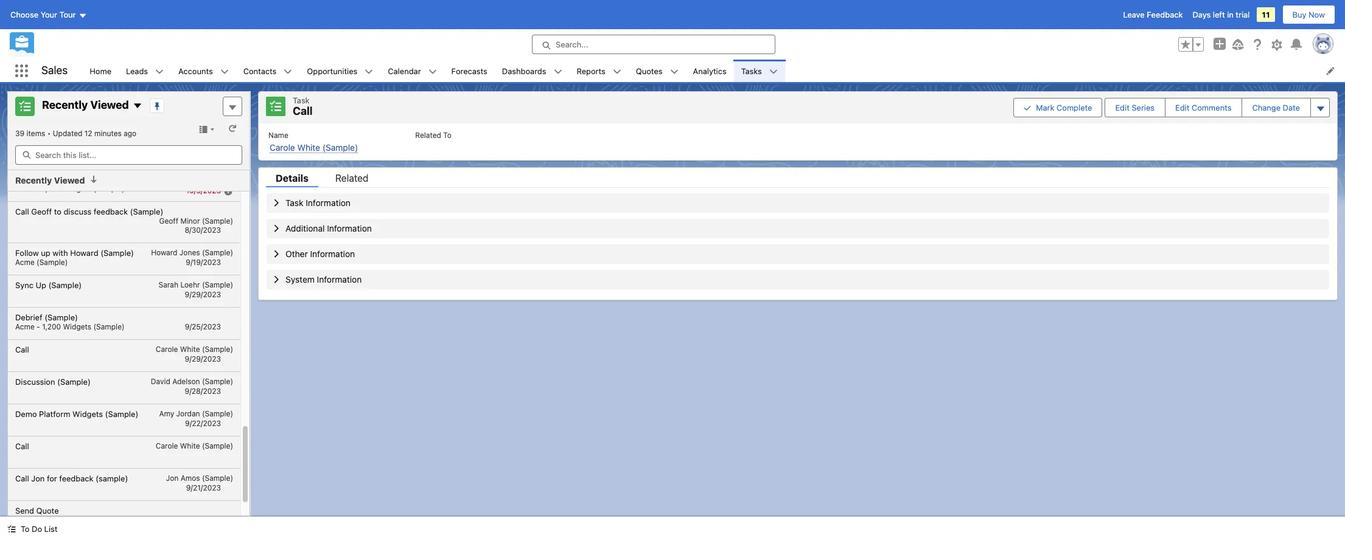 Task type: describe. For each thing, give the bounding box(es) containing it.
carole inside name carole white (sample)
[[270, 142, 295, 152]]

leads list item
[[119, 60, 171, 82]]

9/29/2023 for sync up (sample)
[[185, 290, 221, 299]]

buy now button
[[1282, 5, 1336, 24]]

task information
[[285, 198, 351, 208]]

1 howard from the left
[[70, 248, 98, 258]]

demo platform widgets (sample)
[[15, 409, 138, 419]]

text default image for dashboards
[[554, 67, 562, 76]]

with
[[53, 248, 68, 258]]

follow up with howard (sample)
[[15, 248, 134, 258]]

call inside the "call geoff to discuss feedback (sample) geoff minor (sample) 8/30/2023"
[[15, 207, 29, 216]]

mark complete
[[1036, 103, 1092, 112]]

amos
[[181, 474, 200, 483]]

amy
[[159, 409, 174, 419]]

search...
[[556, 40, 588, 49]]

debrief (sample)
[[15, 313, 78, 322]]

0 vertical spatial viewed
[[90, 99, 129, 112]]

sales
[[41, 64, 68, 77]]

demo
[[15, 409, 37, 419]]

0 horizontal spatial viewed
[[54, 175, 85, 186]]

none search field inside recently viewed|tasks|list view element
[[15, 145, 242, 165]]

name carole white (sample)
[[268, 131, 358, 152]]

39 items • updated 12 minutes ago
[[15, 129, 136, 138]]

calendar list item
[[381, 60, 444, 82]]

reports link
[[569, 60, 613, 82]]

buy now
[[1293, 10, 1325, 19]]

dashboards list item
[[495, 60, 569, 82]]

0 horizontal spatial geoff
[[31, 207, 52, 216]]

text default image for tasks
[[769, 67, 778, 76]]

•
[[47, 129, 51, 138]]

1 vertical spatial white
[[180, 345, 200, 354]]

name
[[268, 131, 288, 140]]

opportunities list item
[[300, 60, 381, 82]]

carole white (sample) link
[[270, 142, 358, 153]]

debrief
[[15, 313, 42, 322]]

jordan
[[176, 409, 200, 419]]

call geoff to discuss feedback (sample) geoff minor (sample) 8/30/2023
[[15, 207, 233, 235]]

1 vertical spatial feedback
[[59, 474, 93, 484]]

jones
[[179, 248, 200, 257]]

choose
[[10, 10, 38, 19]]

choose your tour button
[[10, 5, 87, 24]]

leads link
[[119, 60, 155, 82]]

to inside to do list button
[[21, 525, 30, 534]]

accounts list item
[[171, 60, 236, 82]]

quotes list item
[[629, 60, 686, 82]]

change
[[1252, 103, 1281, 112]]

tasks list item
[[734, 60, 785, 82]]

quotes link
[[629, 60, 670, 82]]

edit series
[[1115, 103, 1155, 112]]

1 vertical spatial widgets
[[63, 322, 91, 331]]

howard jones (sample)
[[151, 248, 233, 257]]

other information
[[285, 249, 355, 259]]

text default image for contacts
[[284, 67, 292, 76]]

recently viewed status
[[15, 129, 53, 138]]

forecasts link
[[444, 60, 495, 82]]

1 horizontal spatial geoff
[[159, 216, 178, 226]]

days left in trial
[[1193, 10, 1250, 19]]

1 vertical spatial recently
[[15, 175, 52, 186]]

list
[[44, 525, 57, 534]]

dashboards link
[[495, 60, 554, 82]]

analytics link
[[686, 60, 734, 82]]

12
[[84, 129, 92, 138]]

to
[[54, 207, 61, 216]]

information for other information
[[310, 249, 355, 259]]

task call
[[293, 96, 313, 117]]

10/3/2023
[[186, 186, 221, 195]]

to inside carole white (sample) list
[[443, 131, 452, 140]]

send
[[15, 506, 34, 516]]

details link
[[266, 173, 318, 187]]

text default image for calendar
[[428, 67, 437, 76]]

text default image inside to do list button
[[7, 526, 16, 534]]

discussion
[[15, 377, 55, 387]]

related for related
[[335, 173, 369, 184]]

39
[[15, 129, 24, 138]]

2 1,200 from the top
[[42, 322, 61, 331]]

platform
[[39, 409, 70, 419]]

edit comments button
[[1166, 98, 1241, 117]]

contacts list item
[[236, 60, 300, 82]]

system
[[285, 274, 315, 285]]

1 acme - 1,200 widgets (sample) from the top
[[15, 184, 125, 193]]

david adelson (sample)
[[151, 377, 233, 386]]

discuss
[[64, 207, 91, 216]]

related for related to
[[415, 131, 441, 140]]

contacts
[[243, 66, 277, 76]]

amy jordan (sample)
[[159, 409, 233, 419]]

items
[[26, 129, 45, 138]]

task information button
[[267, 193, 1329, 213]]

text default image for opportunities
[[365, 67, 373, 76]]

calendar link
[[381, 60, 428, 82]]

list containing home
[[82, 60, 1345, 82]]

group containing mark complete
[[1014, 97, 1330, 118]]

follow
[[15, 248, 39, 258]]

your
[[41, 10, 57, 19]]

trial
[[1236, 10, 1250, 19]]

for
[[47, 474, 57, 484]]

task for call
[[293, 96, 310, 105]]

text default image for leads
[[155, 67, 164, 76]]

system information button
[[267, 270, 1329, 289]]

task for information
[[285, 198, 303, 208]]

information for additional information
[[327, 223, 372, 233]]

1 1,200 from the top
[[42, 184, 61, 193]]

mark
[[1036, 103, 1055, 112]]

additional information button
[[267, 219, 1329, 238]]

reports list item
[[569, 60, 629, 82]]

comments
[[1192, 103, 1232, 112]]

now
[[1309, 10, 1325, 19]]

acme for 9/19/2023
[[15, 258, 35, 267]]

jon amos (sample)
[[166, 474, 233, 483]]

white inside name carole white (sample)
[[297, 142, 320, 152]]

text default image for accounts
[[220, 67, 229, 76]]

2 howard from the left
[[151, 248, 177, 257]]

quotes
[[636, 66, 663, 76]]

2 - from the top
[[37, 322, 40, 331]]

2 carole white (sample) from the top
[[156, 442, 233, 451]]



Task type: vqa. For each thing, say whether or not it's contained in the screenshot.
Dashboards link
yes



Task type: locate. For each thing, give the bounding box(es) containing it.
sync up (sample)
[[15, 280, 82, 290]]

9/29/2023
[[185, 290, 221, 299], [185, 355, 221, 364]]

0 vertical spatial white
[[297, 142, 320, 152]]

acme for 9/25/2023
[[15, 322, 35, 331]]

None search field
[[15, 145, 242, 165]]

related inside carole white (sample) list
[[415, 131, 441, 140]]

1 carole white (sample) from the top
[[156, 345, 233, 354]]

1 vertical spatial acme
[[15, 258, 35, 267]]

to
[[443, 131, 452, 140], [21, 525, 30, 534]]

1 horizontal spatial viewed
[[90, 99, 129, 112]]

send quote link
[[8, 501, 240, 533]]

howard right with
[[70, 248, 98, 258]]

text default image up ago
[[133, 101, 142, 111]]

howard
[[70, 248, 98, 258], [151, 248, 177, 257]]

home
[[90, 66, 111, 76]]

1 vertical spatial acme - 1,200 widgets (sample)
[[15, 322, 125, 331]]

edit left comments
[[1176, 103, 1190, 112]]

1 horizontal spatial jon
[[166, 474, 179, 483]]

information down additional information
[[310, 249, 355, 259]]

additional information
[[285, 223, 372, 233]]

2 vertical spatial acme
[[15, 322, 35, 331]]

text default image down the search...
[[554, 67, 562, 76]]

carole
[[270, 142, 295, 152], [156, 345, 178, 354], [156, 442, 178, 451]]

text default image
[[155, 67, 164, 76], [284, 67, 292, 76], [365, 67, 373, 76], [554, 67, 562, 76], [90, 175, 98, 184]]

geoff left minor
[[159, 216, 178, 226]]

series
[[1132, 103, 1155, 112]]

viewed up discuss
[[54, 175, 85, 186]]

3 acme from the top
[[15, 322, 35, 331]]

text default image right leads
[[155, 67, 164, 76]]

0 vertical spatial 9/29/2023
[[185, 290, 221, 299]]

1 vertical spatial 1,200
[[42, 322, 61, 331]]

accounts link
[[171, 60, 220, 82]]

edit left series
[[1115, 103, 1130, 112]]

tasks link
[[734, 60, 769, 82]]

leads
[[126, 66, 148, 76]]

group
[[1179, 37, 1204, 52], [1014, 97, 1330, 118]]

2 vertical spatial widgets
[[72, 409, 103, 419]]

(sample) inside name carole white (sample)
[[323, 142, 358, 152]]

1 9/29/2023 from the top
[[185, 290, 221, 299]]

sarah loehr (sample)
[[159, 280, 233, 289]]

details
[[276, 173, 309, 184]]

minutes
[[94, 129, 122, 138]]

related
[[415, 131, 441, 140], [335, 173, 369, 184]]

accounts
[[178, 66, 213, 76]]

0 vertical spatial acme
[[15, 184, 35, 193]]

0 vertical spatial 1,200
[[42, 184, 61, 193]]

9/29/2023 for call
[[185, 355, 221, 364]]

edit series button
[[1106, 98, 1165, 117]]

edit inside edit comments button
[[1176, 103, 1190, 112]]

information up additional information
[[306, 198, 351, 208]]

0 vertical spatial recently viewed
[[42, 99, 129, 112]]

carole white (sample) down 9/22/2023
[[156, 442, 233, 451]]

date
[[1283, 103, 1300, 112]]

white down 9/25/2023
[[180, 345, 200, 354]]

text default image left calendar
[[365, 67, 373, 76]]

recently viewed|tasks|list view element
[[7, 91, 250, 534]]

text default image inside opportunities list item
[[365, 67, 373, 76]]

complete
[[1057, 103, 1092, 112]]

jon left amos at the left bottom
[[166, 474, 179, 483]]

1 vertical spatial group
[[1014, 97, 1330, 118]]

mark complete button
[[1014, 98, 1103, 117]]

acme
[[15, 184, 35, 193], [15, 258, 35, 267], [15, 322, 35, 331]]

1,200 down sync up (sample)
[[42, 322, 61, 331]]

viewed
[[90, 99, 129, 112], [54, 175, 85, 186]]

widgets up discuss
[[63, 184, 91, 193]]

widgets right "platform"
[[72, 409, 103, 419]]

0 horizontal spatial to
[[21, 525, 30, 534]]

call down demo
[[15, 442, 29, 451]]

1 vertical spatial task
[[285, 198, 303, 208]]

(sample)
[[96, 474, 128, 484]]

adelson
[[172, 377, 200, 386]]

information up other information
[[327, 223, 372, 233]]

text default image inside the contacts list item
[[284, 67, 292, 76]]

recently viewed up 12 at the left top
[[42, 99, 129, 112]]

0 vertical spatial -
[[37, 184, 40, 193]]

1 horizontal spatial to
[[443, 131, 452, 140]]

text default image inside calendar list item
[[428, 67, 437, 76]]

tour
[[59, 10, 76, 19]]

9/21/2023
[[186, 484, 221, 493]]

edit for edit series
[[1115, 103, 1130, 112]]

0 horizontal spatial howard
[[70, 248, 98, 258]]

related to
[[415, 131, 452, 140]]

text default image inside quotes list item
[[670, 67, 678, 76]]

carole white (sample) down 9/25/2023
[[156, 345, 233, 354]]

related link
[[326, 173, 378, 187]]

carole down name
[[270, 142, 295, 152]]

feedback
[[1147, 10, 1183, 19]]

0 horizontal spatial jon
[[31, 474, 45, 484]]

opportunities link
[[300, 60, 365, 82]]

forecasts
[[451, 66, 487, 76]]

2 vertical spatial carole
[[156, 442, 178, 451]]

feedback inside the "call geoff to discuss feedback (sample) geoff minor (sample) 8/30/2023"
[[94, 207, 128, 216]]

0 vertical spatial task
[[293, 96, 310, 105]]

reports
[[577, 66, 606, 76]]

call down debrief
[[15, 345, 29, 355]]

text default image inside recently viewed|tasks|list view element
[[90, 175, 98, 184]]

text default image for reports
[[613, 67, 621, 76]]

send quote
[[15, 506, 59, 516]]

2 9/29/2023 from the top
[[185, 355, 221, 364]]

to do list
[[21, 525, 57, 534]]

system information
[[285, 274, 362, 285]]

change date
[[1252, 103, 1300, 112]]

recently down recently viewed status
[[15, 175, 52, 186]]

0 vertical spatial group
[[1179, 37, 1204, 52]]

acme left up
[[15, 258, 35, 267]]

viewed up minutes
[[90, 99, 129, 112]]

9/22/2023
[[185, 419, 221, 428]]

1 vertical spatial related
[[335, 173, 369, 184]]

task down the details link
[[285, 198, 303, 208]]

text default image inside accounts list item
[[220, 67, 229, 76]]

text default image right contacts
[[284, 67, 292, 76]]

text default image inside leads list item
[[155, 67, 164, 76]]

text default image right 'reports'
[[613, 67, 621, 76]]

9/25/2023
[[185, 322, 221, 331]]

information
[[306, 198, 351, 208], [327, 223, 372, 233], [310, 249, 355, 259], [317, 274, 362, 285]]

2 acme - 1,200 widgets (sample) from the top
[[15, 322, 125, 331]]

task up name carole white (sample)
[[293, 96, 310, 105]]

carole up david
[[156, 345, 178, 354]]

0 vertical spatial recently
[[42, 99, 88, 112]]

1 jon from the left
[[31, 474, 45, 484]]

updated
[[53, 129, 82, 138]]

2 jon from the left
[[166, 474, 179, 483]]

0 vertical spatial carole
[[270, 142, 295, 152]]

to do list button
[[0, 517, 65, 542]]

1 vertical spatial carole white (sample)
[[156, 442, 233, 451]]

white up details
[[297, 142, 320, 152]]

leave feedback link
[[1123, 10, 1183, 19]]

1 vertical spatial 9/29/2023
[[185, 355, 221, 364]]

up
[[36, 280, 46, 290]]

text default image right tasks
[[769, 67, 778, 76]]

9/19/2023
[[186, 258, 221, 267]]

recently up updated
[[42, 99, 88, 112]]

in
[[1227, 10, 1234, 19]]

Search Recently Viewed list view. search field
[[15, 145, 242, 165]]

search... button
[[532, 35, 776, 54]]

feedback right discuss
[[94, 207, 128, 216]]

loehr
[[180, 280, 200, 289]]

call left 'to'
[[15, 207, 29, 216]]

2 acme from the top
[[15, 258, 35, 267]]

carole white (sample) list
[[259, 123, 1337, 160]]

1 horizontal spatial howard
[[151, 248, 177, 257]]

other
[[285, 249, 308, 259]]

acme - 1,200 widgets (sample) up discuss
[[15, 184, 125, 193]]

call up name carole white (sample)
[[293, 105, 313, 117]]

acme (sample)
[[15, 258, 68, 267]]

2 vertical spatial white
[[180, 442, 200, 451]]

information for task information
[[306, 198, 351, 208]]

0 vertical spatial acme - 1,200 widgets (sample)
[[15, 184, 125, 193]]

9/29/2023 down sarah loehr (sample)
[[185, 290, 221, 299]]

acme down 39
[[15, 184, 35, 193]]

opportunities
[[307, 66, 358, 76]]

discussion (sample)
[[15, 377, 91, 387]]

sync
[[15, 280, 33, 290]]

text default image up discuss
[[90, 175, 98, 184]]

additional
[[285, 223, 325, 233]]

1 edit from the left
[[1115, 103, 1130, 112]]

0 vertical spatial to
[[443, 131, 452, 140]]

carole white (sample)
[[156, 345, 233, 354], [156, 442, 233, 451]]

leave feedback
[[1123, 10, 1183, 19]]

1 - from the top
[[37, 184, 40, 193]]

edit for edit comments
[[1176, 103, 1190, 112]]

text default image down send
[[7, 526, 16, 534]]

minor
[[180, 216, 200, 226]]

0 vertical spatial widgets
[[63, 184, 91, 193]]

text default image right calendar
[[428, 67, 437, 76]]

1 vertical spatial recently viewed
[[15, 175, 85, 186]]

text default image inside tasks list item
[[769, 67, 778, 76]]

jon left for
[[31, 474, 45, 484]]

- down up
[[37, 322, 40, 331]]

list
[[82, 60, 1345, 82]]

tasks
[[741, 66, 762, 76]]

2 edit from the left
[[1176, 103, 1190, 112]]

0 vertical spatial related
[[415, 131, 441, 140]]

up
[[41, 248, 50, 258]]

0 horizontal spatial related
[[335, 173, 369, 184]]

call left for
[[15, 474, 29, 484]]

choose your tour
[[10, 10, 76, 19]]

call jon for feedback (sample)
[[15, 474, 128, 484]]

white down 9/22/2023
[[180, 442, 200, 451]]

information for system information
[[317, 274, 362, 285]]

0 vertical spatial carole white (sample)
[[156, 345, 233, 354]]

- down items
[[37, 184, 40, 193]]

8/30/2023
[[185, 226, 221, 235]]

david
[[151, 377, 170, 386]]

information down other information
[[317, 274, 362, 285]]

edit
[[1115, 103, 1130, 112], [1176, 103, 1190, 112]]

9/29/2023 up david adelson (sample)
[[185, 355, 221, 364]]

feedback right for
[[59, 474, 93, 484]]

1 vertical spatial carole
[[156, 345, 178, 354]]

1 horizontal spatial related
[[415, 131, 441, 140]]

acme - 1,200 widgets (sample) down sync up (sample)
[[15, 322, 125, 331]]

11
[[1262, 10, 1270, 19]]

text default image inside recently viewed|tasks|list view element
[[133, 101, 142, 111]]

acme down sync
[[15, 322, 35, 331]]

1 vertical spatial to
[[21, 525, 30, 534]]

text default image inside dashboards list item
[[554, 67, 562, 76]]

1,200 up 'to'
[[42, 184, 61, 193]]

contacts link
[[236, 60, 284, 82]]

howard left jones
[[151, 248, 177, 257]]

text default image for quotes
[[670, 67, 678, 76]]

widgets right debrief
[[63, 322, 91, 331]]

calendar
[[388, 66, 421, 76]]

quote
[[36, 506, 59, 516]]

0 horizontal spatial edit
[[1115, 103, 1130, 112]]

text default image
[[220, 67, 229, 76], [428, 67, 437, 76], [613, 67, 621, 76], [670, 67, 678, 76], [769, 67, 778, 76], [133, 101, 142, 111], [7, 526, 16, 534]]

home link
[[82, 60, 119, 82]]

sarah
[[159, 280, 178, 289]]

carole down amy
[[156, 442, 178, 451]]

change date button
[[1243, 98, 1310, 117]]

1 horizontal spatial edit
[[1176, 103, 1190, 112]]

edit inside edit series button
[[1115, 103, 1130, 112]]

white
[[297, 142, 320, 152], [180, 345, 200, 354], [180, 442, 200, 451]]

text default image right the quotes
[[670, 67, 678, 76]]

1 vertical spatial viewed
[[54, 175, 85, 186]]

text default image inside the reports list item
[[613, 67, 621, 76]]

1 acme from the top
[[15, 184, 35, 193]]

1 vertical spatial -
[[37, 322, 40, 331]]

9/28/2023
[[185, 387, 221, 396]]

recently viewed up 'to'
[[15, 175, 85, 186]]

analytics
[[693, 66, 727, 76]]

buy
[[1293, 10, 1307, 19]]

task inside dropdown button
[[285, 198, 303, 208]]

text default image right 'accounts'
[[220, 67, 229, 76]]

0 vertical spatial feedback
[[94, 207, 128, 216]]

task inside task call
[[293, 96, 310, 105]]

geoff left 'to'
[[31, 207, 52, 216]]



